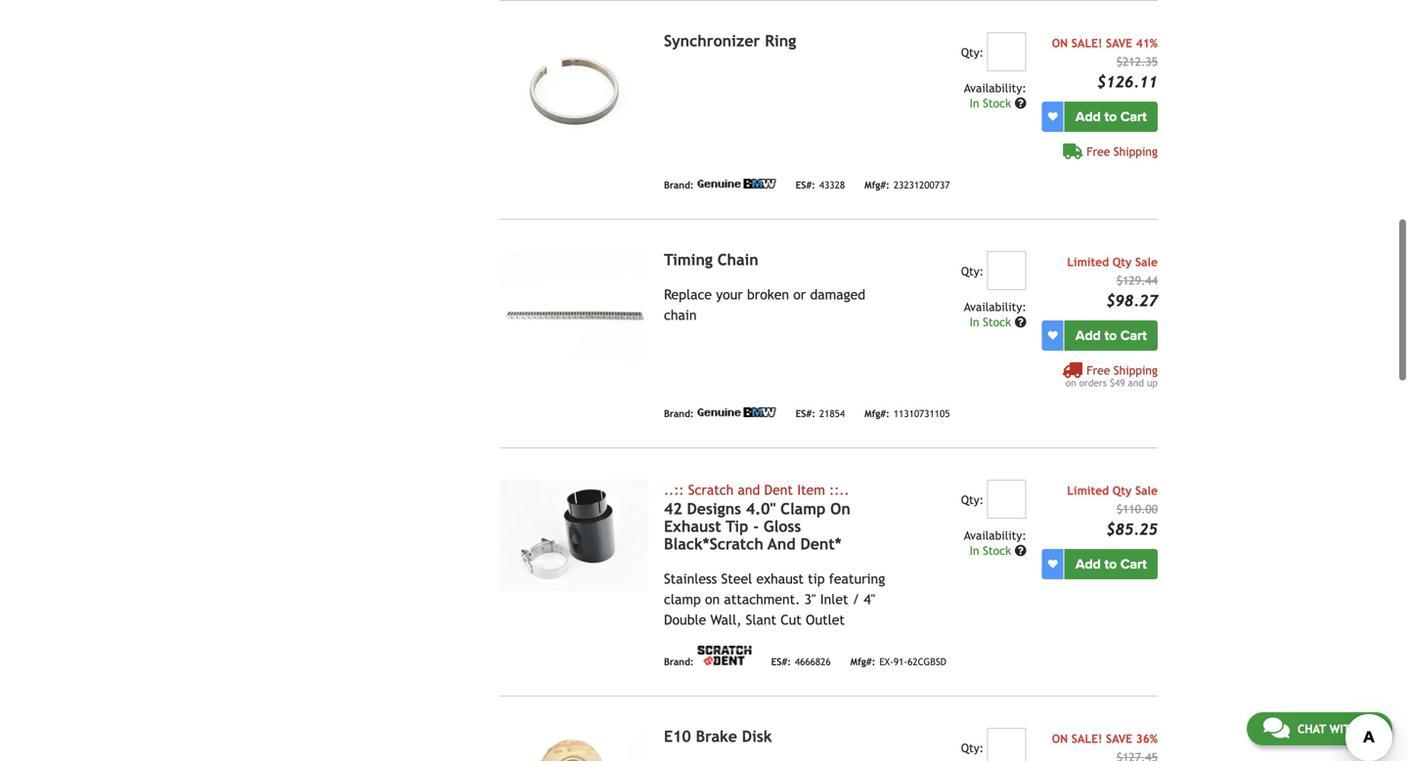 Task type: describe. For each thing, give the bounding box(es) containing it.
add to wish list image for $126.11
[[1048, 112, 1058, 122]]

e10 brake disk link
[[664, 728, 772, 746]]

damaged
[[810, 287, 865, 303]]

stock for $85.25
[[983, 544, 1011, 558]]

shipping for free shipping
[[1114, 145, 1158, 158]]

sale! for on sale!                         save 41% $212.35 $126.11
[[1071, 36, 1102, 50]]

0 vertical spatial mfg#:
[[865, 180, 890, 191]]

-
[[753, 518, 759, 536]]

es#: for $98.27
[[796, 408, 815, 420]]

double
[[664, 612, 706, 628]]

mfg#: for $98.27
[[865, 408, 890, 420]]

on sale!                         save 41% $212.35 $126.11
[[1052, 36, 1158, 91]]

add to wish list image
[[1048, 560, 1058, 569]]

mfg#: 11310731105
[[865, 408, 950, 420]]

43328
[[819, 180, 845, 191]]

free shipping on orders $49 and up
[[1066, 364, 1158, 389]]

genuine bmw - corporate logo image for es#: 43328
[[698, 179, 776, 189]]

synchronizer ring
[[664, 32, 796, 50]]

qty: for question circle icon
[[961, 264, 984, 278]]

gloss
[[764, 518, 801, 536]]

$98.27
[[1106, 292, 1158, 310]]

4.0"
[[746, 500, 776, 518]]

add to cart for $98.27
[[1075, 327, 1147, 344]]

in for $85.25
[[970, 544, 979, 558]]

23231200737
[[894, 180, 950, 191]]

$85.25
[[1106, 521, 1158, 539]]

replace your broken or damaged chain
[[664, 287, 865, 323]]

us
[[1362, 723, 1376, 736]]

2 question circle image from the top
[[1015, 545, 1026, 557]]

timing chain link
[[664, 251, 759, 269]]

free for free shipping on orders $49 and up
[[1087, 364, 1110, 377]]

limited qty sale $110.00 $85.25
[[1067, 484, 1158, 539]]

on
[[830, 500, 850, 518]]

qty: for first question circle image from the top of the page
[[961, 45, 984, 59]]

item
[[797, 482, 825, 498]]

sale! for on sale!                         save 36%
[[1071, 732, 1102, 746]]

exhaust
[[756, 571, 804, 587]]

stainless
[[664, 571, 717, 587]]

add to cart for $126.11
[[1075, 108, 1147, 125]]

free shipping
[[1087, 145, 1158, 158]]

11310731105
[[894, 408, 950, 420]]

36%
[[1136, 732, 1158, 746]]

wall,
[[710, 612, 742, 628]]

in stock for $85.25
[[970, 544, 1015, 558]]

inlet
[[820, 592, 848, 608]]

add for $98.27
[[1075, 327, 1101, 344]]

save for on sale!                         save 41% $212.35 $126.11
[[1106, 36, 1132, 50]]

$110.00
[[1116, 502, 1158, 516]]

es#: 21854
[[796, 408, 845, 420]]

stainless steel exhaust tip featuring clamp on attachment. 3" inlet / 4" double wall, slant cut outlet
[[664, 571, 885, 628]]

chain
[[717, 251, 759, 269]]

brand: for $98.27
[[664, 408, 694, 420]]

1 in stock from the top
[[970, 96, 1015, 110]]

on inside free shipping on orders $49 and up
[[1066, 377, 1076, 389]]

with
[[1329, 723, 1358, 736]]

es#21854 - 11310731105 - timing chain - replace your broken or damaged chain - genuine bmw - bmw image
[[500, 251, 648, 363]]

your
[[716, 287, 743, 303]]

cart for $126.11
[[1120, 108, 1147, 125]]

62cgbsd
[[907, 657, 946, 668]]

and
[[768, 535, 796, 553]]

sale for $85.25
[[1135, 484, 1158, 498]]

exhaust
[[664, 518, 721, 536]]

up
[[1147, 377, 1158, 389]]

e10
[[664, 728, 691, 746]]

dent*
[[800, 535, 842, 553]]

save for on sale!                         save 36%
[[1106, 732, 1132, 746]]

on inside stainless steel exhaust tip featuring clamp on attachment. 3" inlet / 4" double wall, slant cut outlet
[[705, 592, 720, 608]]

add to cart button for $85.25
[[1065, 549, 1158, 580]]

attachment.
[[724, 592, 800, 608]]

steel
[[721, 571, 752, 587]]

or
[[793, 287, 806, 303]]

limited qty sale $129.44 $98.27
[[1067, 255, 1158, 310]]

es#4666826 - ex-91-62cgbsd - 42 designs 4.0" clamp on exhaust tip - gloss black*scratch and dent* - stainless steel exhaust tip featuring clamp on attachment. 3" inlet / 4" double wall, slant cut outlet - scratch & dent - audi bmw volkswagen image
[[500, 480, 648, 591]]

es#: 4666826
[[771, 657, 831, 668]]

chat with us
[[1297, 723, 1376, 736]]

replace
[[664, 287, 712, 303]]

3"
[[804, 592, 816, 608]]

availability: for $98.27
[[964, 300, 1026, 314]]

$129.44
[[1116, 274, 1158, 287]]

to for $98.27
[[1104, 327, 1117, 344]]

limited for $85.25
[[1067, 484, 1109, 498]]

ex-
[[879, 657, 894, 668]]

es#59374 - 34111117422 - e10 brake disk - genuine bmw - bmw image
[[500, 728, 648, 762]]

in stock for $98.27
[[970, 315, 1015, 329]]



Task type: vqa. For each thing, say whether or not it's contained in the screenshot.
Es#: associated with $98.27
yes



Task type: locate. For each thing, give the bounding box(es) containing it.
$126.11
[[1097, 73, 1158, 91]]

on left orders
[[1066, 377, 1076, 389]]

3 add from the top
[[1075, 556, 1101, 573]]

2 genuine bmw - corporate logo image from the top
[[698, 408, 776, 417]]

black*scratch
[[664, 535, 763, 553]]

2 stock from the top
[[983, 315, 1011, 329]]

1 availability: from the top
[[964, 81, 1026, 95]]

1 brand: from the top
[[664, 180, 694, 191]]

cart down $126.11
[[1120, 108, 1147, 125]]

add to cart button
[[1065, 102, 1158, 132], [1065, 321, 1158, 351], [1065, 549, 1158, 580]]

2 add from the top
[[1075, 327, 1101, 344]]

2 add to wish list image from the top
[[1048, 331, 1058, 341]]

tip
[[808, 571, 825, 587]]

1 genuine bmw - corporate logo image from the top
[[698, 179, 776, 189]]

1 qty from the top
[[1112, 255, 1132, 269]]

in stock
[[970, 96, 1015, 110], [970, 315, 1015, 329], [970, 544, 1015, 558]]

shipping
[[1114, 145, 1158, 158], [1114, 364, 1158, 377]]

mfg#: ex-91-62cgbsd
[[850, 657, 946, 668]]

0 vertical spatial in stock
[[970, 96, 1015, 110]]

91-
[[894, 657, 907, 668]]

limited for $98.27
[[1067, 255, 1109, 269]]

sale! inside on sale!                         save 41% $212.35 $126.11
[[1071, 36, 1102, 50]]

2 on from the top
[[1052, 732, 1068, 746]]

scratch and dent item 42 designs 4.0" clamp on exhaust tip - gloss black*scratch and dent*
[[664, 482, 850, 553]]

on for on sale!                         save 36%
[[1052, 732, 1068, 746]]

free
[[1087, 145, 1110, 158], [1087, 364, 1110, 377]]

add up free shipping on orders $49 and up
[[1075, 327, 1101, 344]]

0 vertical spatial add to cart button
[[1065, 102, 1158, 132]]

1 cart from the top
[[1120, 108, 1147, 125]]

on
[[1052, 36, 1068, 50], [1052, 732, 1068, 746]]

1 stock from the top
[[983, 96, 1011, 110]]

2 free from the top
[[1087, 364, 1110, 377]]

add to cart up free shipping
[[1075, 108, 1147, 125]]

designs
[[687, 500, 741, 518]]

1 vertical spatial on
[[1052, 732, 1068, 746]]

1 vertical spatial stock
[[983, 315, 1011, 329]]

1 vertical spatial add to wish list image
[[1048, 331, 1058, 341]]

None number field
[[987, 32, 1026, 71], [987, 251, 1026, 290], [987, 480, 1026, 519], [987, 728, 1026, 762], [987, 32, 1026, 71], [987, 251, 1026, 290], [987, 480, 1026, 519], [987, 728, 1026, 762]]

1 vertical spatial shipping
[[1114, 364, 1158, 377]]

limited inside limited qty sale $129.44 $98.27
[[1067, 255, 1109, 269]]

0 vertical spatial es#:
[[796, 180, 815, 191]]

brand: down double
[[664, 657, 694, 668]]

comments image
[[1263, 717, 1290, 740]]

1 vertical spatial add to cart button
[[1065, 321, 1158, 351]]

scratch
[[688, 482, 734, 498]]

chat
[[1297, 723, 1326, 736]]

4 qty: from the top
[[961, 742, 984, 755]]

es#: 43328
[[796, 180, 845, 191]]

add to cart button down the "$85.25"
[[1065, 549, 1158, 580]]

2 qty: from the top
[[961, 264, 984, 278]]

sale up the $110.00
[[1135, 484, 1158, 498]]

shipping down $126.11
[[1114, 145, 1158, 158]]

2 add to cart from the top
[[1075, 327, 1147, 344]]

$212.35
[[1116, 55, 1158, 68]]

0 vertical spatial free
[[1087, 145, 1110, 158]]

1 in from the top
[[970, 96, 979, 110]]

1 horizontal spatial and
[[1128, 377, 1144, 389]]

2 vertical spatial add
[[1075, 556, 1101, 573]]

cart down $98.27
[[1120, 327, 1147, 344]]

add to cart button up free shipping
[[1065, 102, 1158, 132]]

2 vertical spatial cart
[[1120, 556, 1147, 573]]

question circle image
[[1015, 316, 1026, 328]]

mfg#: left ex-
[[850, 657, 875, 668]]

0 horizontal spatial and
[[738, 482, 760, 498]]

2 qty from the top
[[1112, 484, 1132, 498]]

1 save from the top
[[1106, 36, 1132, 50]]

chain
[[664, 307, 697, 323]]

add to cart
[[1075, 108, 1147, 125], [1075, 327, 1147, 344], [1075, 556, 1147, 573]]

add to cart down the "$85.25"
[[1075, 556, 1147, 573]]

0 vertical spatial limited
[[1067, 255, 1109, 269]]

genuine bmw - corporate logo image for es#: 21854
[[698, 408, 776, 417]]

0 vertical spatial shipping
[[1114, 145, 1158, 158]]

1 sale from the top
[[1135, 255, 1158, 269]]

free down $126.11
[[1087, 145, 1110, 158]]

qty
[[1112, 255, 1132, 269], [1112, 484, 1132, 498]]

question circle image
[[1015, 97, 1026, 109], [1015, 545, 1026, 557]]

2 sale! from the top
[[1071, 732, 1102, 746]]

2 vertical spatial brand:
[[664, 657, 694, 668]]

shipping right orders
[[1114, 364, 1158, 377]]

add to cart button for $126.11
[[1065, 102, 1158, 132]]

4666826
[[795, 657, 831, 668]]

1 vertical spatial free
[[1087, 364, 1110, 377]]

save left 36%
[[1106, 732, 1132, 746]]

2 brand: from the top
[[664, 408, 694, 420]]

ring
[[765, 32, 796, 50]]

1 sale! from the top
[[1071, 36, 1102, 50]]

2 availability: from the top
[[964, 300, 1026, 314]]

1 vertical spatial qty
[[1112, 484, 1132, 498]]

and inside scratch and dent item 42 designs 4.0" clamp on exhaust tip - gloss black*scratch and dent*
[[738, 482, 760, 498]]

mfg#: left 23231200737
[[865, 180, 890, 191]]

mfg#: 23231200737
[[865, 180, 950, 191]]

3 in from the top
[[970, 544, 979, 558]]

1 on from the top
[[1052, 36, 1068, 50]]

to
[[1104, 108, 1117, 125], [1104, 327, 1117, 344], [1104, 556, 1117, 573]]

to for $85.25
[[1104, 556, 1117, 573]]

chat with us link
[[1247, 713, 1392, 746]]

1 vertical spatial limited
[[1067, 484, 1109, 498]]

sale for $98.27
[[1135, 255, 1158, 269]]

sale inside limited qty sale $110.00 $85.25
[[1135, 484, 1158, 498]]

qty up the $110.00
[[1112, 484, 1132, 498]]

3 add to cart from the top
[[1075, 556, 1147, 573]]

2 in stock from the top
[[970, 315, 1015, 329]]

1 vertical spatial add to cart
[[1075, 327, 1147, 344]]

qty:
[[961, 45, 984, 59], [961, 264, 984, 278], [961, 493, 984, 507], [961, 742, 984, 755]]

1 vertical spatial in stock
[[970, 315, 1015, 329]]

to down the "$85.25"
[[1104, 556, 1117, 573]]

sale up $129.44
[[1135, 255, 1158, 269]]

on left 36%
[[1052, 732, 1068, 746]]

add to cart button for $98.27
[[1065, 321, 1158, 351]]

4"
[[864, 592, 875, 608]]

1 question circle image from the top
[[1015, 97, 1026, 109]]

2 cart from the top
[[1120, 327, 1147, 344]]

free left up
[[1087, 364, 1110, 377]]

2 vertical spatial add to cart button
[[1065, 549, 1158, 580]]

on sale!                         save 36%
[[1052, 732, 1158, 746]]

add right add to wish list icon
[[1075, 556, 1101, 573]]

es#43328 - 23231200737 - synchronizer ring - genuine bmw - bmw image
[[500, 32, 648, 144]]

qty up $129.44
[[1112, 255, 1132, 269]]

timing chain
[[664, 251, 759, 269]]

es#: for $85.25
[[771, 657, 791, 668]]

2 vertical spatial to
[[1104, 556, 1117, 573]]

2 vertical spatial stock
[[983, 544, 1011, 558]]

1 horizontal spatial on
[[1066, 377, 1076, 389]]

stock for $98.27
[[983, 315, 1011, 329]]

slant
[[746, 612, 776, 628]]

cart down the "$85.25"
[[1120, 556, 1147, 573]]

dent
[[764, 482, 793, 498]]

and inside free shipping on orders $49 and up
[[1128, 377, 1144, 389]]

3 stock from the top
[[983, 544, 1011, 558]]

3 qty: from the top
[[961, 493, 984, 507]]

timing
[[664, 251, 713, 269]]

0 vertical spatial to
[[1104, 108, 1117, 125]]

add for $126.11
[[1075, 108, 1101, 125]]

synchronizer
[[664, 32, 760, 50]]

0 vertical spatial add
[[1075, 108, 1101, 125]]

3 add to cart button from the top
[[1065, 549, 1158, 580]]

1 vertical spatial in
[[970, 315, 979, 329]]

2 shipping from the top
[[1114, 364, 1158, 377]]

on
[[1066, 377, 1076, 389], [705, 592, 720, 608]]

2 sale from the top
[[1135, 484, 1158, 498]]

e10 brake disk
[[664, 728, 772, 746]]

synchronizer ring link
[[664, 32, 796, 50]]

1 vertical spatial to
[[1104, 327, 1117, 344]]

cart for $85.25
[[1120, 556, 1147, 573]]

limited up $98.27
[[1067, 255, 1109, 269]]

qty for $85.25
[[1112, 484, 1132, 498]]

42
[[664, 500, 682, 518]]

es#: left 4666826
[[771, 657, 791, 668]]

0 vertical spatial add to cart
[[1075, 108, 1147, 125]]

add for $85.25
[[1075, 556, 1101, 573]]

1 vertical spatial save
[[1106, 732, 1132, 746]]

sale inside limited qty sale $129.44 $98.27
[[1135, 255, 1158, 269]]

2 limited from the top
[[1067, 484, 1109, 498]]

sale!
[[1071, 36, 1102, 50], [1071, 732, 1102, 746]]

2 in from the top
[[970, 315, 979, 329]]

42 designs 4.0" clamp on exhaust tip - gloss black*scratch and dent* link
[[664, 500, 850, 553]]

1 add to wish list image from the top
[[1048, 112, 1058, 122]]

1 vertical spatial es#:
[[796, 408, 815, 420]]

2 vertical spatial in stock
[[970, 544, 1015, 558]]

3 cart from the top
[[1120, 556, 1147, 573]]

limited up the "$85.25"
[[1067, 484, 1109, 498]]

stock
[[983, 96, 1011, 110], [983, 315, 1011, 329], [983, 544, 1011, 558]]

limited
[[1067, 255, 1109, 269], [1067, 484, 1109, 498]]

3 in stock from the top
[[970, 544, 1015, 558]]

0 vertical spatial availability:
[[964, 81, 1026, 95]]

0 vertical spatial stock
[[983, 96, 1011, 110]]

3 brand: from the top
[[664, 657, 694, 668]]

3 availability: from the top
[[964, 529, 1026, 543]]

2 vertical spatial in
[[970, 544, 979, 558]]

1 add from the top
[[1075, 108, 1101, 125]]

on left 41% in the top right of the page
[[1052, 36, 1068, 50]]

2 vertical spatial add to cart
[[1075, 556, 1147, 573]]

to up free shipping
[[1104, 108, 1117, 125]]

1 vertical spatial sale!
[[1071, 732, 1102, 746]]

availability:
[[964, 81, 1026, 95], [964, 300, 1026, 314], [964, 529, 1026, 543]]

brand:
[[664, 180, 694, 191], [664, 408, 694, 420], [664, 657, 694, 668]]

1 vertical spatial on
[[705, 592, 720, 608]]

21854
[[819, 408, 845, 420]]

genuine bmw - corporate logo image up chain
[[698, 179, 776, 189]]

1 vertical spatial sale
[[1135, 484, 1158, 498]]

save inside on sale!                         save 41% $212.35 $126.11
[[1106, 36, 1132, 50]]

0 vertical spatial on
[[1066, 377, 1076, 389]]

brand: up scratch
[[664, 408, 694, 420]]

add to cart for $85.25
[[1075, 556, 1147, 573]]

free for free shipping
[[1087, 145, 1110, 158]]

0 vertical spatial cart
[[1120, 108, 1147, 125]]

cut
[[781, 612, 802, 628]]

disk
[[742, 728, 772, 746]]

es#: left 21854
[[796, 408, 815, 420]]

0 vertical spatial save
[[1106, 36, 1132, 50]]

1 limited from the top
[[1067, 255, 1109, 269]]

0 vertical spatial sale
[[1135, 255, 1158, 269]]

0 vertical spatial sale!
[[1071, 36, 1102, 50]]

1 add to cart button from the top
[[1065, 102, 1158, 132]]

qty for $98.27
[[1112, 255, 1132, 269]]

/
[[852, 592, 860, 608]]

sale! up $126.11
[[1071, 36, 1102, 50]]

and left up
[[1128, 377, 1144, 389]]

es#:
[[796, 180, 815, 191], [796, 408, 815, 420], [771, 657, 791, 668]]

brand: up timing
[[664, 180, 694, 191]]

add to wish list image for $98.27
[[1048, 331, 1058, 341]]

2 to from the top
[[1104, 327, 1117, 344]]

and
[[1128, 377, 1144, 389], [738, 482, 760, 498]]

2 vertical spatial availability:
[[964, 529, 1026, 543]]

mfg#: left 11310731105
[[865, 408, 890, 420]]

1 vertical spatial mfg#:
[[865, 408, 890, 420]]

add to cart up free shipping on orders $49 and up
[[1075, 327, 1147, 344]]

add to cart button up free shipping on orders $49 and up
[[1065, 321, 1158, 351]]

to for $126.11
[[1104, 108, 1117, 125]]

0 vertical spatial qty
[[1112, 255, 1132, 269]]

1 vertical spatial brand:
[[664, 408, 694, 420]]

0 vertical spatial genuine bmw - corporate logo image
[[698, 179, 776, 189]]

qty inside limited qty sale $110.00 $85.25
[[1112, 484, 1132, 498]]

0 vertical spatial and
[[1128, 377, 1144, 389]]

mfg#: for $85.25
[[850, 657, 875, 668]]

es#: left 43328
[[796, 180, 815, 191]]

2 save from the top
[[1106, 732, 1132, 746]]

1 free from the top
[[1087, 145, 1110, 158]]

featuring
[[829, 571, 885, 587]]

sale! left 36%
[[1071, 732, 1102, 746]]

0 vertical spatial question circle image
[[1015, 97, 1026, 109]]

cart for $98.27
[[1120, 327, 1147, 344]]

shipping for free shipping on orders $49 and up
[[1114, 364, 1158, 377]]

41%
[[1136, 36, 1158, 50]]

in
[[970, 96, 979, 110], [970, 315, 979, 329], [970, 544, 979, 558]]

mfg#:
[[865, 180, 890, 191], [865, 408, 890, 420], [850, 657, 875, 668]]

cart
[[1120, 108, 1147, 125], [1120, 327, 1147, 344], [1120, 556, 1147, 573]]

availability: for $85.25
[[964, 529, 1026, 543]]

1 vertical spatial add
[[1075, 327, 1101, 344]]

outlet
[[806, 612, 845, 628]]

clamp
[[664, 592, 701, 608]]

genuine bmw - corporate logo image up scratch
[[698, 408, 776, 417]]

1 add to cart from the top
[[1075, 108, 1147, 125]]

on for on sale!                         save 41% $212.35 $126.11
[[1052, 36, 1068, 50]]

to up free shipping on orders $49 and up
[[1104, 327, 1117, 344]]

tip
[[726, 518, 748, 536]]

0 vertical spatial on
[[1052, 36, 1068, 50]]

free inside free shipping on orders $49 and up
[[1087, 364, 1110, 377]]

0 vertical spatial brand:
[[664, 180, 694, 191]]

qty: for second question circle image
[[961, 493, 984, 507]]

2 vertical spatial mfg#:
[[850, 657, 875, 668]]

1 vertical spatial cart
[[1120, 327, 1147, 344]]

on inside on sale!                         save 41% $212.35 $126.11
[[1052, 36, 1068, 50]]

scratch & dent - corporate logo image
[[698, 646, 752, 666]]

add to wish list image
[[1048, 112, 1058, 122], [1048, 331, 1058, 341]]

orders
[[1079, 377, 1107, 389]]

in for $98.27
[[970, 315, 979, 329]]

limited inside limited qty sale $110.00 $85.25
[[1067, 484, 1109, 498]]

brake
[[696, 728, 737, 746]]

clamp
[[780, 500, 826, 518]]

2 vertical spatial es#:
[[771, 657, 791, 668]]

0 horizontal spatial on
[[705, 592, 720, 608]]

1 shipping from the top
[[1114, 145, 1158, 158]]

0 vertical spatial in
[[970, 96, 979, 110]]

sale
[[1135, 255, 1158, 269], [1135, 484, 1158, 498]]

and up the 4.0"
[[738, 482, 760, 498]]

1 to from the top
[[1104, 108, 1117, 125]]

3 to from the top
[[1104, 556, 1117, 573]]

brand: for $85.25
[[664, 657, 694, 668]]

2 add to cart button from the top
[[1065, 321, 1158, 351]]

1 vertical spatial availability:
[[964, 300, 1026, 314]]

add up free shipping
[[1075, 108, 1101, 125]]

genuine bmw - corporate logo image
[[698, 179, 776, 189], [698, 408, 776, 417]]

1 vertical spatial question circle image
[[1015, 545, 1026, 557]]

$49
[[1110, 377, 1125, 389]]

save up $212.35
[[1106, 36, 1132, 50]]

shipping inside free shipping on orders $49 and up
[[1114, 364, 1158, 377]]

1 vertical spatial and
[[738, 482, 760, 498]]

qty inside limited qty sale $129.44 $98.27
[[1112, 255, 1132, 269]]

0 vertical spatial add to wish list image
[[1048, 112, 1058, 122]]

on up the wall,
[[705, 592, 720, 608]]

1 qty: from the top
[[961, 45, 984, 59]]

broken
[[747, 287, 789, 303]]

1 vertical spatial genuine bmw - corporate logo image
[[698, 408, 776, 417]]



